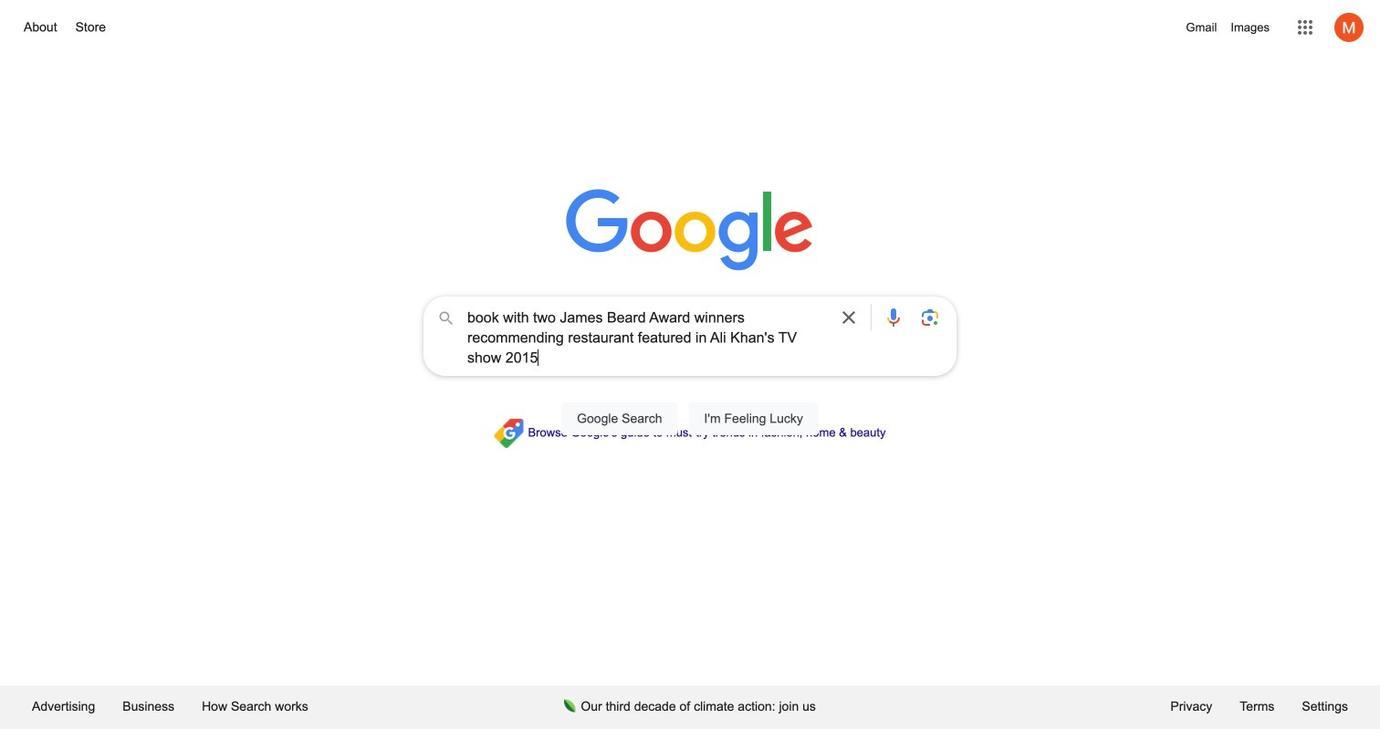 Task type: vqa. For each thing, say whether or not it's contained in the screenshot.
"Google" "image"
yes



Task type: locate. For each thing, give the bounding box(es) containing it.
search by voice image
[[883, 307, 905, 329]]

None search field
[[18, 291, 1362, 456]]

google image
[[566, 189, 814, 273]]



Task type: describe. For each thing, give the bounding box(es) containing it.
Search text field
[[467, 308, 827, 368]]

search by image image
[[919, 307, 941, 329]]



